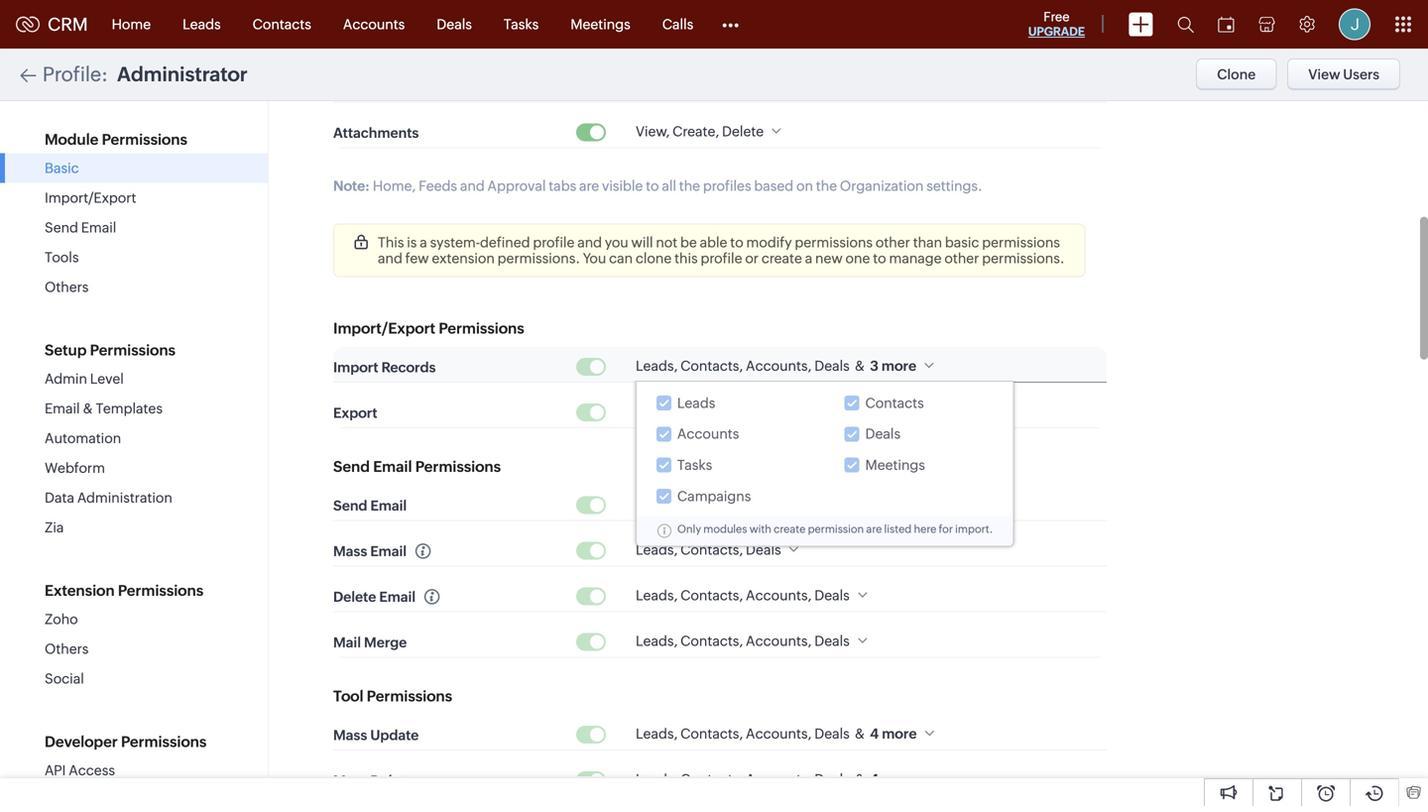 Task type: describe. For each thing, give the bounding box(es) containing it.
attachments
[[333, 125, 419, 141]]

6 contacts, from the top
[[681, 633, 743, 649]]

profiles
[[703, 178, 752, 194]]

webform
[[45, 460, 105, 476]]

1 horizontal spatial profile
[[701, 250, 743, 266]]

0 horizontal spatial send email
[[45, 220, 116, 236]]

leads, contacts, accounts, deals & 8 more
[[636, 404, 917, 420]]

mass update
[[333, 728, 419, 744]]

mass email
[[333, 544, 407, 560]]

import/export for import/export permissions
[[333, 320, 436, 337]]

2 vertical spatial send
[[333, 498, 368, 514]]

create menu image
[[1129, 12, 1154, 36]]

extension
[[45, 582, 115, 600]]

mail
[[333, 635, 361, 651]]

organization
[[840, 178, 924, 194]]

data administration
[[45, 490, 173, 506]]

1 4 from the top
[[870, 726, 879, 742]]

3
[[870, 358, 879, 374]]

meetings link
[[555, 0, 647, 48]]

0 horizontal spatial other
[[876, 235, 911, 250]]

feeds
[[419, 178, 457, 194]]

administration
[[77, 490, 173, 506]]

tasks link
[[488, 0, 555, 48]]

tool
[[333, 688, 364, 705]]

email down admin
[[45, 401, 80, 417]]

only
[[678, 523, 701, 536]]

0 vertical spatial are
[[579, 178, 599, 194]]

delete email
[[333, 589, 416, 605]]

mail merge
[[333, 635, 407, 651]]

mass delete
[[333, 773, 413, 789]]

export
[[333, 405, 377, 421]]

7 accounts, from the top
[[746, 772, 812, 788]]

zoho
[[45, 612, 78, 627]]

8 leads, from the top
[[636, 772, 678, 788]]

few
[[405, 250, 429, 266]]

create,
[[673, 124, 719, 139]]

1 leads, contacts, accounts, deals & 4 more from the top
[[636, 726, 917, 742]]

8
[[870, 404, 879, 420]]

data
[[45, 490, 74, 506]]

here
[[914, 523, 937, 536]]

tabs
[[549, 178, 577, 194]]

3 leads, contacts, accounts, deals from the top
[[636, 633, 850, 649]]

permissions for tool permissions
[[367, 688, 452, 705]]

note: home, feeds and approval tabs are visible to all the profiles based on the organization settings.
[[333, 178, 983, 194]]

contacts link
[[237, 0, 327, 48]]

this is a system-defined profile and you will not be able to modify permissions other than basic permissions and few extension permissions. you can clone this profile or create a new one to manage other permissions.
[[378, 235, 1065, 266]]

2 others from the top
[[45, 641, 89, 657]]

2 4 from the top
[[870, 772, 879, 788]]

home,
[[373, 178, 416, 194]]

you
[[605, 235, 629, 250]]

settings.
[[927, 178, 983, 194]]

update
[[370, 728, 419, 744]]

approval
[[488, 178, 546, 194]]

email up merge
[[379, 589, 416, 605]]

modules
[[704, 523, 747, 536]]

developer
[[45, 734, 118, 751]]

7 leads, from the top
[[636, 726, 678, 742]]

manage
[[889, 250, 942, 266]]

system-
[[430, 235, 480, 250]]

developer permissions
[[45, 734, 207, 751]]

1 horizontal spatial a
[[805, 250, 813, 266]]

permissions for module permissions
[[102, 131, 187, 148]]

import
[[333, 360, 378, 376]]

this
[[378, 235, 404, 250]]

with
[[750, 523, 772, 536]]

Other Modules field
[[710, 8, 752, 40]]

crm
[[48, 14, 88, 34]]

mass for mass delete
[[333, 773, 367, 789]]

import.
[[956, 523, 993, 536]]

5 leads, from the top
[[636, 588, 678, 604]]

free
[[1044, 9, 1070, 24]]

1 the from the left
[[679, 178, 700, 194]]

social
[[45, 671, 84, 687]]

campaigns
[[677, 488, 751, 504]]

api access
[[45, 763, 115, 779]]

module
[[45, 131, 99, 148]]

on
[[797, 178, 813, 194]]

leads, contacts, deals
[[636, 542, 781, 558]]

tool permissions
[[333, 688, 452, 705]]

:
[[101, 63, 108, 86]]

1 accounts, from the top
[[746, 358, 812, 374]]

0 vertical spatial accounts
[[343, 16, 405, 32]]

5 contacts, from the top
[[681, 588, 743, 604]]

crm link
[[16, 14, 88, 34]]

2 leads, contacts, accounts, deals & 4 more from the top
[[636, 772, 917, 788]]

admin
[[45, 371, 87, 387]]

zia
[[45, 520, 64, 536]]

1 vertical spatial accounts
[[677, 426, 739, 442]]

8 contacts, from the top
[[681, 772, 743, 788]]

administrator
[[117, 63, 248, 86]]

2 the from the left
[[816, 178, 837, 194]]

level
[[90, 371, 124, 387]]

email up delete email
[[370, 544, 407, 560]]

deals link
[[421, 0, 488, 48]]

permissions for import/export permissions
[[439, 320, 524, 337]]

view,
[[636, 124, 670, 139]]

home
[[112, 16, 151, 32]]

note:
[[333, 178, 370, 194]]

not
[[656, 235, 678, 250]]

view users button
[[1288, 59, 1401, 90]]

7 contacts, from the top
[[681, 726, 743, 742]]

1 leads, from the top
[[636, 358, 678, 374]]

mass for mass update
[[333, 728, 367, 744]]

import/export permissions
[[333, 320, 524, 337]]

leads link
[[167, 0, 237, 48]]

module permissions
[[45, 131, 187, 148]]

one
[[846, 250, 870, 266]]

defined
[[480, 235, 530, 250]]

0 horizontal spatial a
[[420, 235, 427, 250]]

is
[[407, 235, 417, 250]]

profile image
[[1339, 8, 1371, 40]]

permissions for setup permissions
[[90, 342, 176, 359]]

access
[[69, 763, 115, 779]]

0 vertical spatial delete
[[722, 124, 764, 139]]



Task type: vqa. For each thing, say whether or not it's contained in the screenshot.
second THE
yes



Task type: locate. For each thing, give the bounding box(es) containing it.
profile : administrator
[[43, 63, 248, 86]]

other right than
[[945, 250, 980, 266]]

0 horizontal spatial accounts
[[343, 16, 405, 32]]

others down tools
[[45, 279, 89, 295]]

permissions right basic
[[982, 235, 1060, 250]]

0 vertical spatial import/export
[[45, 190, 136, 206]]

modify
[[747, 235, 792, 250]]

profile
[[43, 63, 101, 86]]

calendar image
[[1218, 16, 1235, 32]]

are left the listed
[[866, 523, 882, 536]]

0 horizontal spatial permissions
[[795, 235, 873, 250]]

a left "new" on the right of page
[[805, 250, 813, 266]]

0 horizontal spatial profile
[[533, 235, 575, 250]]

2 horizontal spatial and
[[578, 235, 602, 250]]

the
[[679, 178, 700, 194], [816, 178, 837, 194]]

mass down mass update
[[333, 773, 367, 789]]

permissions
[[102, 131, 187, 148], [439, 320, 524, 337], [90, 342, 176, 359], [415, 458, 501, 476], [118, 582, 204, 600], [367, 688, 452, 705], [121, 734, 207, 751]]

able
[[700, 235, 728, 250]]

1 vertical spatial delete
[[333, 589, 376, 605]]

the right the all
[[679, 178, 700, 194]]

1 vertical spatial import/export
[[333, 320, 436, 337]]

clone button
[[1197, 59, 1277, 90]]

a
[[420, 235, 427, 250], [805, 250, 813, 266]]

leads down leads, contacts, accounts, deals & 3 more
[[677, 395, 716, 411]]

api
[[45, 763, 66, 779]]

logo image
[[16, 16, 40, 32]]

0 vertical spatial send email
[[45, 220, 116, 236]]

4 contacts, from the top
[[681, 542, 743, 558]]

you
[[583, 250, 606, 266]]

0 horizontal spatial contacts
[[253, 16, 311, 32]]

0 vertical spatial leads, contacts, accounts, deals
[[636, 497, 850, 512]]

1 horizontal spatial other
[[945, 250, 980, 266]]

leads, contacts, accounts, deals & 3 more
[[636, 358, 917, 374]]

0 horizontal spatial permissions.
[[498, 250, 580, 266]]

2 vertical spatial delete
[[370, 773, 413, 789]]

2 horizontal spatial to
[[873, 250, 887, 266]]

1 horizontal spatial send email
[[333, 498, 407, 514]]

search element
[[1166, 0, 1206, 49]]

0 horizontal spatial leads
[[183, 16, 221, 32]]

4 accounts, from the top
[[746, 588, 812, 604]]

visible
[[602, 178, 643, 194]]

tasks up campaigns
[[677, 457, 713, 473]]

permissions for extension permissions
[[118, 582, 204, 600]]

automation
[[45, 431, 121, 446]]

1 vertical spatial tasks
[[677, 457, 713, 473]]

or
[[745, 250, 759, 266]]

1 permissions. from the left
[[498, 250, 580, 266]]

1 horizontal spatial are
[[866, 523, 882, 536]]

all
[[662, 178, 677, 194]]

2 leads, contacts, accounts, deals from the top
[[636, 588, 850, 604]]

and left 'you'
[[578, 235, 602, 250]]

leads
[[183, 16, 221, 32], [677, 395, 716, 411]]

leads up administrator
[[183, 16, 221, 32]]

to left or
[[730, 235, 744, 250]]

accounts,
[[746, 358, 812, 374], [746, 404, 812, 420], [746, 497, 812, 512], [746, 588, 812, 604], [746, 633, 812, 649], [746, 726, 812, 742], [746, 772, 812, 788]]

send email up tools
[[45, 220, 116, 236]]

listed
[[884, 523, 912, 536]]

view, create, delete
[[636, 124, 764, 139]]

based
[[754, 178, 794, 194]]

1 vertical spatial are
[[866, 523, 882, 536]]

contacts,
[[681, 358, 743, 374], [681, 404, 743, 420], [681, 497, 743, 512], [681, 542, 743, 558], [681, 588, 743, 604], [681, 633, 743, 649], [681, 726, 743, 742], [681, 772, 743, 788]]

3 leads, from the top
[[636, 497, 678, 512]]

to left the all
[[646, 178, 659, 194]]

meetings down 8 on the right
[[866, 457, 925, 473]]

1 horizontal spatial to
[[730, 235, 744, 250]]

2 permissions. from the left
[[982, 250, 1065, 266]]

others up social
[[45, 641, 89, 657]]

1 vertical spatial leads
[[677, 395, 716, 411]]

permissions down on
[[795, 235, 873, 250]]

email & templates
[[45, 401, 163, 417]]

other left than
[[876, 235, 911, 250]]

0 horizontal spatial and
[[378, 250, 403, 266]]

admin level
[[45, 371, 124, 387]]

send up tools
[[45, 220, 78, 236]]

1 horizontal spatial accounts
[[677, 426, 739, 442]]

create inside this is a system-defined profile and you will not be able to modify permissions other than basic permissions and few extension permissions. you can clone this profile or create a new one to manage other permissions.
[[762, 250, 802, 266]]

1 horizontal spatial tasks
[[677, 457, 713, 473]]

send down export in the left bottom of the page
[[333, 458, 370, 476]]

create right or
[[762, 250, 802, 266]]

meetings left calls
[[571, 16, 631, 32]]

1 horizontal spatial leads
[[677, 395, 716, 411]]

1 horizontal spatial and
[[460, 178, 485, 194]]

0 vertical spatial contacts
[[253, 16, 311, 32]]

1 vertical spatial contacts
[[866, 395, 924, 411]]

will
[[631, 235, 653, 250]]

can
[[609, 250, 633, 266]]

1 vertical spatial mass
[[333, 728, 367, 744]]

email down export in the left bottom of the page
[[373, 458, 412, 476]]

to right one
[[873, 250, 887, 266]]

1 vertical spatial leads, contacts, accounts, deals & 4 more
[[636, 772, 917, 788]]

the right on
[[816, 178, 837, 194]]

0 vertical spatial tasks
[[504, 16, 539, 32]]

upgrade
[[1029, 25, 1085, 38]]

send
[[45, 220, 78, 236], [333, 458, 370, 476], [333, 498, 368, 514]]

extension
[[432, 250, 495, 266]]

to
[[646, 178, 659, 194], [730, 235, 744, 250], [873, 250, 887, 266]]

1 permissions from the left
[[795, 235, 873, 250]]

this
[[675, 250, 698, 266]]

1 vertical spatial 4
[[870, 772, 879, 788]]

clone
[[1217, 66, 1256, 82]]

contacts right leads link
[[253, 16, 311, 32]]

1 horizontal spatial meetings
[[866, 457, 925, 473]]

send email
[[45, 220, 116, 236], [333, 498, 407, 514]]

2 vertical spatial leads, contacts, accounts, deals
[[636, 633, 850, 649]]

permission
[[808, 523, 864, 536]]

1 vertical spatial create
[[774, 523, 806, 536]]

1 mass from the top
[[333, 544, 367, 560]]

6 accounts, from the top
[[746, 726, 812, 742]]

for
[[939, 523, 953, 536]]

home link
[[96, 0, 167, 48]]

send email up mass email
[[333, 498, 407, 514]]

merge
[[364, 635, 407, 651]]

send up mass email
[[333, 498, 368, 514]]

are right tabs
[[579, 178, 599, 194]]

be
[[681, 235, 697, 250]]

2 contacts, from the top
[[681, 404, 743, 420]]

calls
[[662, 16, 694, 32]]

3 mass from the top
[[333, 773, 367, 789]]

profile
[[533, 235, 575, 250], [701, 250, 743, 266]]

than
[[913, 235, 943, 250]]

accounts up campaigns
[[677, 426, 739, 442]]

extension permissions
[[45, 582, 204, 600]]

import/export
[[45, 190, 136, 206], [333, 320, 436, 337]]

0 horizontal spatial meetings
[[571, 16, 631, 32]]

permissions. right basic
[[982, 250, 1065, 266]]

only modules with create permission are listed here for import.
[[678, 523, 993, 536]]

search image
[[1178, 16, 1194, 33]]

permissions.
[[498, 250, 580, 266], [982, 250, 1065, 266]]

import records
[[333, 360, 436, 376]]

1 contacts, from the top
[[681, 358, 743, 374]]

meetings inside "link"
[[571, 16, 631, 32]]

basic
[[945, 235, 980, 250]]

and right feeds
[[460, 178, 485, 194]]

1 horizontal spatial import/export
[[333, 320, 436, 337]]

6 leads, from the top
[[636, 633, 678, 649]]

1 vertical spatial meetings
[[866, 457, 925, 473]]

profile left you
[[533, 235, 575, 250]]

permissions
[[795, 235, 873, 250], [982, 235, 1060, 250]]

2 accounts, from the top
[[746, 404, 812, 420]]

email down the send email permissions
[[371, 498, 407, 514]]

0 horizontal spatial are
[[579, 178, 599, 194]]

0 vertical spatial leads
[[183, 16, 221, 32]]

0 horizontal spatial the
[[679, 178, 700, 194]]

0 vertical spatial send
[[45, 220, 78, 236]]

calls link
[[647, 0, 710, 48]]

import/export for import/export
[[45, 190, 136, 206]]

2 leads, from the top
[[636, 404, 678, 420]]

meetings
[[571, 16, 631, 32], [866, 457, 925, 473]]

accounts left the "deals" link
[[343, 16, 405, 32]]

send email permissions
[[333, 458, 501, 476]]

0 horizontal spatial to
[[646, 178, 659, 194]]

records
[[382, 360, 436, 376]]

2 mass from the top
[[333, 728, 367, 744]]

delete down update
[[370, 773, 413, 789]]

&
[[855, 358, 865, 374], [83, 401, 93, 417], [855, 404, 865, 420], [855, 726, 865, 742], [855, 772, 865, 788]]

free upgrade
[[1029, 9, 1085, 38]]

profile left or
[[701, 250, 743, 266]]

1 vertical spatial leads, contacts, accounts, deals
[[636, 588, 850, 604]]

a right is
[[420, 235, 427, 250]]

tasks right the "deals" link
[[504, 16, 539, 32]]

contacts down the 3
[[866, 395, 924, 411]]

email down the module permissions
[[81, 220, 116, 236]]

tasks
[[504, 16, 539, 32], [677, 457, 713, 473]]

2 permissions from the left
[[982, 235, 1060, 250]]

4 leads, from the top
[[636, 542, 678, 558]]

clone
[[636, 250, 672, 266]]

1 horizontal spatial permissions.
[[982, 250, 1065, 266]]

0 vertical spatial create
[[762, 250, 802, 266]]

mass down tool
[[333, 728, 367, 744]]

mass up delete email
[[333, 544, 367, 560]]

1 others from the top
[[45, 279, 89, 295]]

permissions. left you
[[498, 250, 580, 266]]

1 horizontal spatial the
[[816, 178, 837, 194]]

import/export down 'basic'
[[45, 190, 136, 206]]

leads, contacts, accounts, deals & 4 more
[[636, 726, 917, 742], [636, 772, 917, 788]]

create right with
[[774, 523, 806, 536]]

1 horizontal spatial permissions
[[982, 235, 1060, 250]]

1 vertical spatial send email
[[333, 498, 407, 514]]

0 vertical spatial 4
[[870, 726, 879, 742]]

delete right create, at the top of the page
[[722, 124, 764, 139]]

1 vertical spatial others
[[45, 641, 89, 657]]

permissions for developer permissions
[[121, 734, 207, 751]]

tools
[[45, 250, 79, 265]]

0 vertical spatial mass
[[333, 544, 367, 560]]

setup
[[45, 342, 87, 359]]

0 horizontal spatial import/export
[[45, 190, 136, 206]]

view users
[[1309, 66, 1380, 82]]

delete
[[722, 124, 764, 139], [333, 589, 376, 605], [370, 773, 413, 789]]

3 contacts, from the top
[[681, 497, 743, 512]]

0 horizontal spatial tasks
[[504, 16, 539, 32]]

import/export up import records
[[333, 320, 436, 337]]

3 accounts, from the top
[[746, 497, 812, 512]]

1 leads, contacts, accounts, deals from the top
[[636, 497, 850, 512]]

profile element
[[1327, 0, 1383, 48]]

email
[[81, 220, 116, 236], [45, 401, 80, 417], [373, 458, 412, 476], [371, 498, 407, 514], [370, 544, 407, 560], [379, 589, 416, 605]]

0 vertical spatial meetings
[[571, 16, 631, 32]]

leads, contacts, accounts, deals
[[636, 497, 850, 512], [636, 588, 850, 604], [636, 633, 850, 649]]

contacts
[[253, 16, 311, 32], [866, 395, 924, 411]]

and left is
[[378, 250, 403, 266]]

2 vertical spatial mass
[[333, 773, 367, 789]]

new
[[816, 250, 843, 266]]

5 accounts, from the top
[[746, 633, 812, 649]]

0 vertical spatial others
[[45, 279, 89, 295]]

create menu element
[[1117, 0, 1166, 48]]

1 vertical spatial send
[[333, 458, 370, 476]]

delete up mail
[[333, 589, 376, 605]]

mass for mass email
[[333, 544, 367, 560]]

0 vertical spatial leads, contacts, accounts, deals & 4 more
[[636, 726, 917, 742]]

1 horizontal spatial contacts
[[866, 395, 924, 411]]

accounts link
[[327, 0, 421, 48]]



